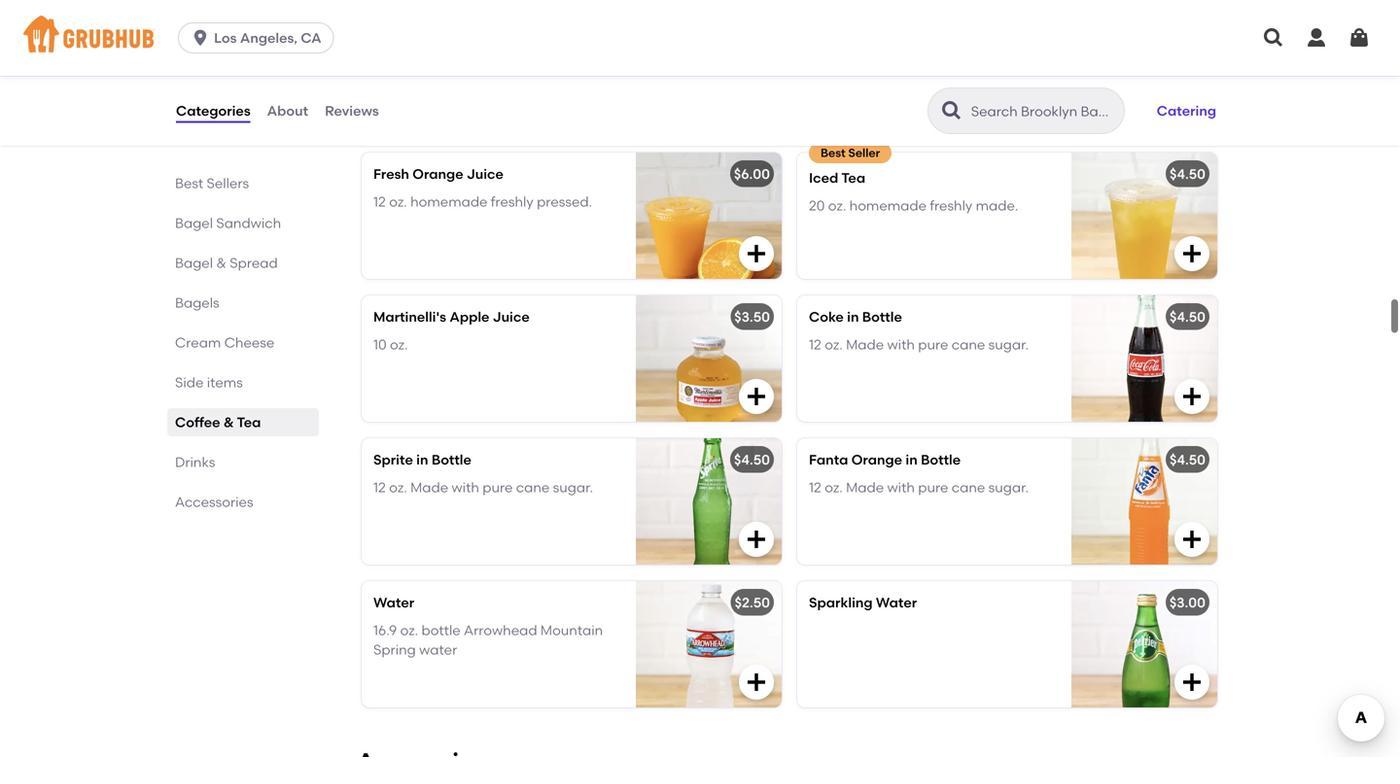 Task type: vqa. For each thing, say whether or not it's contained in the screenshot.
"order" in the Group order BUTTON
no



Task type: describe. For each thing, give the bounding box(es) containing it.
bottle
[[422, 622, 461, 639]]

sugar. for sprite in bottle
[[553, 479, 593, 496]]

svg image for $4.50
[[1181, 528, 1204, 552]]

0 vertical spatial drinks
[[358, 107, 423, 132]]

& for tea
[[224, 414, 234, 431]]

cane for coke in bottle
[[952, 336, 986, 353]]

freshly for made.
[[930, 197, 973, 214]]

catering button
[[1149, 89, 1226, 132]]

freshly for pressed.
[[491, 193, 534, 210]]

ca
[[301, 30, 322, 46]]

made for coke
[[846, 336, 884, 353]]

fanta
[[809, 452, 849, 468]]

pure for sprite in bottle
[[483, 479, 513, 496]]

made.
[[976, 197, 1019, 214]]

sandwich
[[216, 215, 281, 232]]

coke in bottle image
[[1072, 296, 1218, 422]]

with for sprite in bottle
[[452, 479, 480, 496]]

$2.50
[[735, 595, 770, 611]]

made for fanta
[[846, 479, 884, 496]]

12 oz. made with pure cane sugar. for fanta orange in bottle
[[809, 479, 1029, 496]]

cream
[[175, 335, 221, 351]]

0 horizontal spatial tea
[[237, 414, 261, 431]]

martinelli's
[[374, 309, 446, 325]]

side items
[[175, 375, 243, 391]]

16.9 oz. bottle arrowhead mountain spring water
[[374, 622, 603, 659]]

sprite in bottle
[[374, 452, 472, 468]]

16.9
[[374, 622, 397, 639]]

& for spread
[[216, 255, 227, 271]]

iced
[[809, 170, 839, 186]]

fanta orange in bottle
[[809, 452, 961, 468]]

search icon image
[[941, 99, 964, 123]]

2 horizontal spatial in
[[906, 452, 918, 468]]

sugar. for coke in bottle
[[989, 336, 1029, 353]]

cheese
[[224, 335, 275, 351]]

martinelli's apple juice
[[374, 309, 530, 325]]

juice for martinelli's apple juice
[[493, 309, 530, 325]]

los angeles, ca button
[[178, 22, 342, 54]]

$4.50 for fanta orange in bottle
[[1170, 452, 1206, 468]]

12 oz. made with pure cane sugar. for coke in bottle
[[809, 336, 1029, 353]]

best for best sellers
[[175, 175, 203, 192]]

oz. for fanta
[[825, 479, 843, 496]]

in for sprite
[[417, 452, 429, 468]]

$6.00
[[734, 166, 770, 182]]

martinelli's apple juice image
[[636, 296, 782, 422]]

categories
[[176, 102, 251, 119]]

about button
[[266, 76, 309, 146]]

orange for homemade
[[413, 166, 464, 182]]

oz. for martinelli's
[[390, 336, 408, 353]]

cane for fanta orange in bottle
[[952, 479, 986, 496]]

arrowhead
[[464, 622, 538, 639]]

svg image for $2.50
[[1181, 671, 1204, 695]]

los angeles, ca
[[214, 30, 322, 46]]

spread
[[230, 255, 278, 271]]

$3.00
[[1170, 595, 1206, 611]]

in for coke
[[847, 309, 859, 325]]

20 oz. homemade freshly made.
[[809, 197, 1019, 214]]

items
[[207, 375, 243, 391]]

coffee
[[175, 414, 220, 431]]

0 vertical spatial tea
[[842, 170, 866, 186]]

pure for coke in bottle
[[919, 336, 949, 353]]

2 horizontal spatial bottle
[[921, 452, 961, 468]]

oz. inside 16.9 oz. bottle arrowhead mountain spring water
[[400, 622, 418, 639]]

los
[[214, 30, 237, 46]]

2 water from the left
[[876, 595, 917, 611]]

best for best seller
[[821, 146, 846, 160]]

bagel for bagel sandwich
[[175, 215, 213, 232]]

12 for fanta
[[809, 479, 822, 496]]

12 for sprite
[[374, 479, 386, 496]]

angeles,
[[240, 30, 298, 46]]

reviews button
[[324, 76, 380, 146]]

fresh orange juice
[[374, 166, 504, 182]]

$4.50 for sprite in bottle
[[734, 452, 770, 468]]

iced tea image
[[1072, 153, 1218, 279]]



Task type: locate. For each thing, give the bounding box(es) containing it.
spring
[[374, 642, 416, 659]]

with for coke in bottle
[[888, 336, 915, 353]]

1 horizontal spatial tea
[[842, 170, 866, 186]]

water
[[374, 595, 415, 611], [876, 595, 917, 611]]

sparkling water image
[[1072, 582, 1218, 708]]

oz. for coke
[[825, 336, 843, 353]]

1 horizontal spatial water
[[876, 595, 917, 611]]

drinks up fresh
[[358, 107, 423, 132]]

$3.50
[[735, 309, 770, 325]]

water right the sparkling
[[876, 595, 917, 611]]

side
[[175, 375, 204, 391]]

main navigation navigation
[[0, 0, 1401, 76]]

juice right apple
[[493, 309, 530, 325]]

orange right fanta at the bottom right of the page
[[852, 452, 903, 468]]

best seller
[[821, 146, 881, 160]]

best
[[821, 146, 846, 160], [175, 175, 203, 192]]

12 for coke
[[809, 336, 822, 353]]

with down fanta orange in bottle
[[888, 479, 915, 496]]

bottle for sprite in bottle
[[432, 452, 472, 468]]

homemade
[[411, 193, 488, 210], [850, 197, 927, 214]]

sprite
[[374, 452, 413, 468]]

0 horizontal spatial orange
[[413, 166, 464, 182]]

10 oz.
[[374, 336, 408, 353]]

made down coke in bottle
[[846, 336, 884, 353]]

1 bagel from the top
[[175, 215, 213, 232]]

1 horizontal spatial homemade
[[850, 197, 927, 214]]

mountain
[[541, 622, 603, 639]]

12 down coke
[[809, 336, 822, 353]]

seller
[[849, 146, 881, 160]]

orange for made
[[852, 452, 903, 468]]

1 vertical spatial juice
[[493, 309, 530, 325]]

1 water from the left
[[374, 595, 415, 611]]

tea down items
[[237, 414, 261, 431]]

1 horizontal spatial best
[[821, 146, 846, 160]]

& right coffee
[[224, 414, 234, 431]]

in right coke
[[847, 309, 859, 325]]

pure for fanta orange in bottle
[[919, 479, 949, 496]]

water
[[419, 642, 457, 659]]

12 down fanta at the bottom right of the page
[[809, 479, 822, 496]]

svg image
[[1263, 26, 1286, 50], [1306, 26, 1329, 50], [1348, 26, 1372, 50], [745, 242, 769, 266], [1181, 242, 1204, 266], [745, 385, 769, 409], [745, 528, 769, 552]]

best left sellers at the top of the page
[[175, 175, 203, 192]]

12 oz. made with pure cane sugar. down fanta orange in bottle
[[809, 479, 1029, 496]]

tea
[[842, 170, 866, 186], [237, 414, 261, 431]]

1 vertical spatial best
[[175, 175, 203, 192]]

1 horizontal spatial bottle
[[863, 309, 903, 325]]

with for fanta orange in bottle
[[888, 479, 915, 496]]

sparkling
[[809, 595, 873, 611]]

0 horizontal spatial in
[[417, 452, 429, 468]]

oz. down sprite
[[389, 479, 407, 496]]

fresh orange juice image
[[636, 153, 782, 279]]

0 vertical spatial juice
[[467, 166, 504, 182]]

tea down best seller at the top right
[[842, 170, 866, 186]]

svg image inside los angeles, ca button
[[191, 28, 210, 48]]

made for sprite
[[411, 479, 449, 496]]

bagel down best sellers
[[175, 215, 213, 232]]

drinks down coffee
[[175, 454, 215, 471]]

12 down fresh
[[374, 193, 386, 210]]

Search Brooklyn Bagel Bakery search field
[[970, 102, 1119, 121]]

1 horizontal spatial freshly
[[930, 197, 973, 214]]

fresh
[[374, 166, 410, 182]]

12 oz. made with pure cane sugar. down sprite in bottle
[[374, 479, 593, 496]]

juice
[[467, 166, 504, 182], [493, 309, 530, 325]]

water image
[[636, 582, 782, 708]]

iced tea
[[809, 170, 866, 186]]

bagel up 'bagels'
[[175, 255, 213, 271]]

0 vertical spatial orange
[[413, 166, 464, 182]]

homemade for tea
[[850, 197, 927, 214]]

oz. down fresh
[[389, 193, 407, 210]]

homemade for orange
[[411, 193, 488, 210]]

1 vertical spatial bagel
[[175, 255, 213, 271]]

water up 16.9
[[374, 595, 415, 611]]

juice for fresh orange juice
[[467, 166, 504, 182]]

sparkling water
[[809, 595, 917, 611]]

sellers
[[207, 175, 249, 192]]

oz. down coke
[[825, 336, 843, 353]]

oz. for iced
[[829, 197, 847, 214]]

bagel for bagel & spread
[[175, 255, 213, 271]]

about
[[267, 102, 308, 119]]

cane
[[952, 336, 986, 353], [516, 479, 550, 496], [952, 479, 986, 496]]

catering
[[1157, 102, 1217, 119]]

12 oz. homemade freshly pressed.
[[374, 193, 592, 210]]

orange
[[413, 166, 464, 182], [852, 452, 903, 468]]

0 horizontal spatial freshly
[[491, 193, 534, 210]]

coke in bottle
[[809, 309, 903, 325]]

1 horizontal spatial orange
[[852, 452, 903, 468]]

2 bagel from the top
[[175, 255, 213, 271]]

1 vertical spatial orange
[[852, 452, 903, 468]]

12 down sprite
[[374, 479, 386, 496]]

accessories
[[175, 494, 253, 511]]

in right sprite
[[417, 452, 429, 468]]

bagel
[[175, 215, 213, 232], [175, 255, 213, 271]]

12 oz. made with pure cane sugar.
[[809, 336, 1029, 353], [374, 479, 593, 496], [809, 479, 1029, 496]]

with down coke in bottle
[[888, 336, 915, 353]]

12
[[374, 193, 386, 210], [809, 336, 822, 353], [374, 479, 386, 496], [809, 479, 822, 496]]

svg image
[[191, 28, 210, 48], [1181, 385, 1204, 409], [1181, 528, 1204, 552], [745, 671, 769, 695], [1181, 671, 1204, 695]]

categories button
[[175, 76, 252, 146]]

fanta orange in bottle image
[[1072, 439, 1218, 565]]

10
[[374, 336, 387, 353]]

coke
[[809, 309, 844, 325]]

0 vertical spatial &
[[216, 255, 227, 271]]

apple
[[450, 309, 490, 325]]

sprite in bottle image
[[636, 439, 782, 565]]

$4.50 for coke in bottle
[[1170, 309, 1206, 325]]

made down fanta orange in bottle
[[846, 479, 884, 496]]

oz. right 20
[[829, 197, 847, 214]]

made
[[846, 336, 884, 353], [411, 479, 449, 496], [846, 479, 884, 496]]

1 horizontal spatial in
[[847, 309, 859, 325]]

0 vertical spatial best
[[821, 146, 846, 160]]

$4.50
[[1170, 166, 1206, 182], [1170, 309, 1206, 325], [734, 452, 770, 468], [1170, 452, 1206, 468]]

oz. right '10'
[[390, 336, 408, 353]]

oz. down fanta at the bottom right of the page
[[825, 479, 843, 496]]

freshly
[[491, 193, 534, 210], [930, 197, 973, 214]]

with down sprite in bottle
[[452, 479, 480, 496]]

pure
[[919, 336, 949, 353], [483, 479, 513, 496], [919, 479, 949, 496]]

sugar. for fanta orange in bottle
[[989, 479, 1029, 496]]

cream cheese
[[175, 335, 275, 351]]

bottle for coke in bottle
[[863, 309, 903, 325]]

0 horizontal spatial drinks
[[175, 454, 215, 471]]

1 horizontal spatial drinks
[[358, 107, 423, 132]]

juice up 12 oz. homemade freshly pressed.
[[467, 166, 504, 182]]

1 vertical spatial &
[[224, 414, 234, 431]]

freshly left made.
[[930, 197, 973, 214]]

0 horizontal spatial bottle
[[432, 452, 472, 468]]

1 vertical spatial drinks
[[175, 454, 215, 471]]

oz. for sprite
[[389, 479, 407, 496]]

0 vertical spatial bagel
[[175, 215, 213, 232]]

freshly left 'pressed.'
[[491, 193, 534, 210]]

cane for sprite in bottle
[[516, 479, 550, 496]]

bottle
[[863, 309, 903, 325], [432, 452, 472, 468], [921, 452, 961, 468]]

coffee & tea
[[175, 414, 261, 431]]

reviews
[[325, 102, 379, 119]]

1 vertical spatial tea
[[237, 414, 261, 431]]

drinks
[[358, 107, 423, 132], [175, 454, 215, 471]]

homemade down fresh orange juice
[[411, 193, 488, 210]]

in right fanta at the bottom right of the page
[[906, 452, 918, 468]]

0 horizontal spatial best
[[175, 175, 203, 192]]

bagel sandwich
[[175, 215, 281, 232]]

0 horizontal spatial water
[[374, 595, 415, 611]]

12 oz. made with pure cane sugar. down coke in bottle
[[809, 336, 1029, 353]]

in
[[847, 309, 859, 325], [417, 452, 429, 468], [906, 452, 918, 468]]

pressed.
[[537, 193, 592, 210]]

orange right fresh
[[413, 166, 464, 182]]

&
[[216, 255, 227, 271], [224, 414, 234, 431]]

bagel & spread
[[175, 255, 278, 271]]

0 horizontal spatial homemade
[[411, 193, 488, 210]]

sugar.
[[989, 336, 1029, 353], [553, 479, 593, 496], [989, 479, 1029, 496]]

bagels
[[175, 295, 220, 311]]

& left "spread"
[[216, 255, 227, 271]]

with
[[888, 336, 915, 353], [452, 479, 480, 496], [888, 479, 915, 496]]

made down sprite in bottle
[[411, 479, 449, 496]]

best up "iced tea"
[[821, 146, 846, 160]]

best sellers
[[175, 175, 249, 192]]

oz. for fresh
[[389, 193, 407, 210]]

oz.
[[389, 193, 407, 210], [829, 197, 847, 214], [390, 336, 408, 353], [825, 336, 843, 353], [389, 479, 407, 496], [825, 479, 843, 496], [400, 622, 418, 639]]

20
[[809, 197, 825, 214]]

oz. right 16.9
[[400, 622, 418, 639]]

homemade down "seller"
[[850, 197, 927, 214]]

12 for fresh
[[374, 193, 386, 210]]

svg image for $3.50
[[1181, 385, 1204, 409]]

12 oz. made with pure cane sugar. for sprite in bottle
[[374, 479, 593, 496]]



